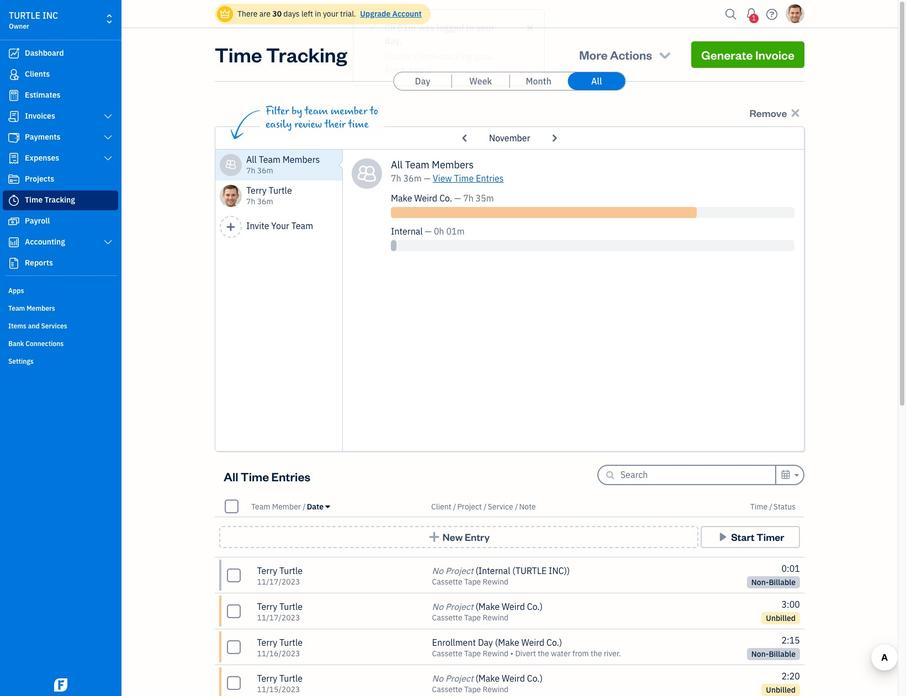 Task type: vqa. For each thing, say whether or not it's contained in the screenshot.


Task type: describe. For each thing, give the bounding box(es) containing it.
by
[[292, 105, 302, 118]]

1 vertical spatial —
[[454, 193, 461, 204]]

1 / from the left
[[303, 502, 306, 512]]

start timer button
[[701, 526, 800, 548]]

plus image for invite your team button
[[226, 222, 236, 232]]

0:01 non-billable
[[751, 563, 800, 588]]

weird for 3:00
[[502, 601, 525, 612]]

service link
[[488, 502, 515, 512]]

day.
[[385, 35, 402, 46]]

there are 30 days left in your trial. upgrade account
[[237, 9, 422, 19]]

0h inside 0h 01m was logged to your day. you're a time-tracking guru. keep it up :)
[[385, 22, 395, 33]]

turtle for 2:20
[[279, 673, 303, 684]]

bank connections
[[8, 340, 64, 348]]

in
[[315, 9, 321, 19]]

make for 2:20
[[479, 673, 500, 684]]

terry turtle 11/15/2023
[[257, 673, 303, 695]]

team left member
[[251, 502, 270, 512]]

terry for 2:15
[[257, 637, 277, 648]]

no for 3:00
[[432, 601, 443, 612]]

7h left 35m
[[463, 193, 474, 204]]

2:15 non-billable
[[751, 635, 800, 659]]

tape for 0:01
[[464, 577, 481, 587]]

11/15/2023
[[257, 685, 300, 695]]

cassette for 0:01
[[432, 577, 462, 587]]

invoices
[[25, 111, 55, 121]]

new entry button
[[219, 526, 699, 548]]

3 / from the left
[[484, 502, 487, 512]]

close image
[[525, 21, 535, 34]]

play image
[[717, 532, 729, 543]]

freshbooks image
[[52, 679, 70, 692]]

money image
[[7, 216, 20, 227]]

team members link
[[3, 300, 118, 316]]

3:00
[[782, 599, 800, 610]]

terry turtle 11/17/2023 for make weird co.
[[257, 601, 303, 623]]

chevrondown image
[[657, 47, 673, 62]]

billable for 2:15
[[769, 649, 796, 659]]

client / project / service / note
[[431, 502, 536, 512]]

project for 2:20
[[445, 673, 473, 684]]

invoice image
[[7, 111, 20, 122]]

and
[[28, 322, 40, 330]]

keep
[[385, 64, 405, 75]]

turtle for 2:15
[[279, 637, 303, 648]]

times image
[[789, 107, 802, 119]]

chevron large down image for invoices
[[103, 112, 113, 121]]

rewind for 2:20
[[483, 685, 509, 695]]

cassette for 3:00
[[432, 613, 462, 623]]

account
[[392, 9, 422, 19]]

up
[[415, 64, 425, 75]]

invite your team
[[246, 220, 313, 231]]

no for 0:01
[[432, 565, 443, 577]]

check image
[[367, 21, 377, 34]]

all team members 7h 36m — view time entries
[[391, 158, 504, 184]]

water
[[551, 649, 571, 659]]

•
[[510, 649, 513, 659]]

accounting
[[25, 237, 65, 247]]

start
[[731, 531, 755, 543]]

36m inside terry turtle 7h 36m
[[257, 197, 273, 207]]

members for all team members 7h 36m — view time entries
[[432, 158, 474, 171]]

view time entries button
[[433, 172, 504, 185]]

rewind for 3:00
[[483, 613, 509, 623]]

members inside main element
[[27, 304, 55, 313]]

chevron large down image for payments
[[103, 133, 113, 142]]

project for 0:01
[[445, 565, 473, 577]]

turtle for 0:01
[[279, 565, 303, 577]]

note
[[519, 502, 536, 512]]

expenses link
[[3, 149, 118, 168]]

2:15
[[782, 635, 800, 646]]

remove
[[750, 107, 787, 119]]

1 vertical spatial 0h
[[434, 226, 444, 237]]

generate invoice button
[[691, 41, 805, 68]]

terry for 3:00
[[257, 601, 277, 612]]

all for all time entries
[[224, 469, 238, 484]]

apps
[[8, 287, 24, 295]]

expenses
[[25, 153, 59, 163]]

1 horizontal spatial 01m
[[446, 226, 465, 237]]

co. down 'view'
[[439, 193, 452, 204]]

30
[[272, 9, 282, 19]]

2 / from the left
[[453, 502, 456, 512]]

entries inside "all team members 7h 36m — view time entries"
[[476, 173, 504, 184]]

36m for all team members 7h 36m — view time entries
[[403, 173, 422, 184]]

tracking
[[440, 51, 472, 62]]

filter
[[266, 105, 289, 118]]

— inside "all team members 7h 36m — view time entries"
[[424, 173, 431, 184]]

time left status "link"
[[750, 502, 768, 512]]

entry
[[465, 531, 490, 543]]

divert
[[515, 649, 536, 659]]

status link
[[774, 502, 796, 512]]

generate invoice
[[701, 47, 795, 62]]

co. for 2:15
[[547, 637, 559, 648]]

2 the from the left
[[591, 649, 602, 659]]

1 button
[[743, 3, 760, 25]]

project for 3:00
[[445, 601, 473, 612]]

) for 0:01
[[567, 565, 570, 577]]

0 vertical spatial tracking
[[266, 41, 347, 67]]

owner
[[9, 22, 29, 30]]

internal — 0h 01m
[[391, 226, 465, 237]]

users image
[[225, 158, 237, 172]]

0h 01m was logged to your day. you're a time-tracking guru. keep it up :)
[[385, 22, 495, 75]]

tape for 3:00
[[464, 613, 481, 623]]

( for 2:15
[[495, 637, 498, 648]]

invoices link
[[3, 107, 118, 126]]

clients link
[[3, 65, 118, 84]]

start timer
[[731, 531, 784, 543]]

turtle inc owner
[[9, 10, 58, 30]]

team inside all team members 7h 36m
[[259, 154, 281, 165]]

upgrade account link
[[358, 9, 422, 19]]

projects
[[25, 174, 54, 184]]

invite your team button
[[215, 211, 343, 242]]

all link
[[568, 72, 625, 90]]

more
[[579, 47, 608, 62]]

) for 2:15
[[559, 637, 562, 648]]

3:00 unbilled
[[766, 599, 800, 623]]

terry for 2:20
[[257, 673, 277, 684]]

( for 3:00
[[476, 601, 479, 612]]

day
[[478, 637, 493, 648]]

terry for 0:01
[[257, 565, 277, 577]]

payroll
[[25, 216, 50, 226]]

view
[[433, 173, 452, 184]]

estimate image
[[7, 90, 20, 101]]

rewind for 2:15
[[483, 649, 509, 659]]

chevron large down image for expenses
[[103, 154, 113, 163]]

terry turtle 11/17/2023 for internal (turtle inc)
[[257, 565, 303, 587]]

items and services
[[8, 322, 67, 330]]

7h inside all team members 7h 36m
[[246, 166, 255, 176]]

terry inside terry turtle 7h 36m
[[246, 185, 267, 196]]

more actions
[[579, 47, 652, 62]]

0 vertical spatial internal
[[391, 226, 423, 237]]

all for all team members 7h 36m
[[246, 154, 257, 165]]

time inside main element
[[25, 195, 43, 205]]

weird down 'view'
[[414, 193, 437, 204]]

reports
[[25, 258, 53, 268]]

tape for 2:15
[[464, 649, 481, 659]]

2:20
[[782, 671, 800, 682]]

main element
[[0, 0, 149, 696]]

settings
[[8, 357, 34, 366]]

2 vertical spatial —
[[425, 226, 432, 237]]

no project ( make weird co. ) cassette tape rewind for 2:20
[[432, 673, 543, 695]]

turtle for 3:00
[[279, 601, 303, 612]]

member
[[331, 105, 367, 118]]

client
[[431, 502, 451, 512]]

river.
[[604, 649, 621, 659]]

items and services link
[[3, 318, 118, 334]]

clients
[[25, 69, 50, 79]]

crown image
[[219, 8, 231, 20]]

dashboard image
[[7, 48, 20, 59]]

1
[[752, 14, 756, 22]]

settings link
[[3, 353, 118, 369]]

5 / from the left
[[769, 502, 772, 512]]

11/16/2023
[[257, 649, 300, 659]]

time / status
[[750, 502, 796, 512]]



Task type: locate. For each thing, give the bounding box(es) containing it.
internal down make weird co. — 7h 35m
[[391, 226, 423, 237]]

0 vertical spatial —
[[424, 173, 431, 184]]

non- for 0:01
[[751, 578, 769, 588]]

1 horizontal spatial caretdown image
[[793, 469, 799, 482]]

your right in
[[323, 9, 338, 19]]

entries up 35m
[[476, 173, 504, 184]]

billable
[[769, 578, 796, 588], [769, 649, 796, 659]]

co. for 3:00
[[527, 601, 540, 612]]

1 vertical spatial chevron large down image
[[103, 238, 113, 247]]

/ left service on the bottom right
[[484, 502, 487, 512]]

) for 3:00
[[540, 601, 543, 612]]

time tracking down projects link
[[25, 195, 75, 205]]

project
[[457, 502, 482, 512], [445, 565, 473, 577], [445, 601, 473, 612], [445, 673, 473, 684]]

1 rewind from the top
[[483, 577, 509, 587]]

36m up terry turtle 7h 36m
[[257, 166, 273, 176]]

project inside the no project ( internal (turtle inc) ) cassette tape rewind
[[445, 565, 473, 577]]

all for all team members 7h 36m — view time entries
[[391, 158, 403, 171]]

0 horizontal spatial your
[[323, 9, 338, 19]]

services
[[41, 322, 67, 330]]

plus image left new
[[428, 532, 441, 543]]

terry turtle 7h 36m
[[246, 185, 292, 207]]

) inside enrollment day ( make weird co. ) cassette tape rewind • divert the water from the river.
[[559, 637, 562, 648]]

unbilled inside 3:00 unbilled
[[766, 613, 796, 623]]

2 terry turtle 11/17/2023 from the top
[[257, 601, 303, 623]]

caretdown image right calendar image
[[793, 469, 799, 482]]

your inside 0h 01m was logged to your day. you're a time-tracking guru. keep it up :)
[[476, 22, 495, 33]]

3 tape from the top
[[464, 649, 481, 659]]

) up water
[[559, 637, 562, 648]]

1 11/17/2023 from the top
[[257, 577, 300, 587]]

0 vertical spatial chevron large down image
[[103, 112, 113, 121]]

1 horizontal spatial internal
[[479, 565, 510, 577]]

1 horizontal spatial the
[[591, 649, 602, 659]]

to for logged
[[466, 22, 474, 33]]

4 cassette from the top
[[432, 685, 462, 695]]

remove button
[[747, 104, 805, 122]]

time tracking
[[215, 41, 347, 67], [25, 195, 75, 205]]

to right member
[[370, 105, 378, 118]]

7h inside terry turtle 7h 36m
[[246, 197, 255, 207]]

guru.
[[474, 51, 495, 62]]

tape inside enrollment day ( make weird co. ) cassette tape rewind • divert the water from the river.
[[464, 649, 481, 659]]

note link
[[519, 502, 536, 512]]

plus image for new entry button
[[428, 532, 441, 543]]

client image
[[7, 69, 20, 80]]

0 horizontal spatial the
[[538, 649, 549, 659]]

was
[[418, 22, 434, 33]]

) for 2:20
[[540, 673, 543, 684]]

unbilled down 2:20
[[766, 685, 796, 695]]

members for all team members 7h 36m
[[283, 154, 320, 165]]

billable inside 2:15 non-billable
[[769, 649, 796, 659]]

entries up member
[[271, 469, 310, 484]]

members inside all team members 7h 36m
[[283, 154, 320, 165]]

1 terry turtle 11/17/2023 from the top
[[257, 565, 303, 587]]

( right day
[[495, 637, 498, 648]]

non- up 2:20 unbilled
[[751, 649, 769, 659]]

/ right "client" at the bottom left
[[453, 502, 456, 512]]

0 horizontal spatial members
[[27, 304, 55, 313]]

no project ( internal (turtle inc) ) cassette tape rewind
[[432, 565, 570, 587]]

team inside button
[[291, 220, 313, 231]]

make inside enrollment day ( make weird co. ) cassette tape rewind • divert the water from the river.
[[498, 637, 519, 648]]

reports link
[[3, 253, 118, 273]]

/ left date
[[303, 502, 306, 512]]

0 vertical spatial no project ( make weird co. ) cassette tape rewind
[[432, 601, 543, 623]]

no
[[432, 565, 443, 577], [432, 601, 443, 612], [432, 673, 443, 684]]

caretdown image inside date link
[[325, 502, 330, 511]]

0 vertical spatial entries
[[476, 173, 504, 184]]

caretdown image right date
[[325, 502, 330, 511]]

1 horizontal spatial plus image
[[428, 532, 441, 543]]

( down day
[[476, 673, 479, 684]]

there
[[237, 9, 258, 19]]

no project ( make weird co. ) cassette tape rewind for 3:00
[[432, 601, 543, 623]]

your
[[271, 220, 289, 231]]

1 horizontal spatial your
[[476, 22, 495, 33]]

internal inside the no project ( internal (turtle inc) ) cassette tape rewind
[[479, 565, 510, 577]]

) down enrollment day ( make weird co. ) cassette tape rewind • divert the water from the river.
[[540, 673, 543, 684]]

chevron large down image for accounting
[[103, 238, 113, 247]]

time
[[348, 118, 369, 131]]

all time entries
[[224, 469, 310, 484]]

01m inside 0h 01m was logged to your day. you're a time-tracking guru. keep it up :)
[[397, 22, 416, 33]]

2 vertical spatial no
[[432, 673, 443, 684]]

billable for 0:01
[[769, 578, 796, 588]]

( inside enrollment day ( make weird co. ) cassette tape rewind • divert the water from the river.
[[495, 637, 498, 648]]

to for member
[[370, 105, 378, 118]]

no for 2:20
[[432, 673, 443, 684]]

filter by team member to easily review their time
[[266, 105, 378, 131]]

non- for 2:15
[[751, 649, 769, 659]]

timer image
[[7, 195, 20, 206]]

internal left '(turtle'
[[479, 565, 510, 577]]

team right your
[[291, 220, 313, 231]]

generate
[[701, 47, 753, 62]]

to inside filter by team member to easily review their time
[[370, 105, 378, 118]]

inc
[[43, 10, 58, 21]]

2 no project ( make weird co. ) cassette tape rewind from the top
[[432, 673, 543, 695]]

chevron large down image
[[103, 133, 113, 142], [103, 154, 113, 163]]

1 vertical spatial no project ( make weird co. ) cassette tape rewind
[[432, 673, 543, 695]]

co. down divert
[[527, 673, 540, 684]]

cassette inside the no project ( internal (turtle inc) ) cassette tape rewind
[[432, 577, 462, 587]]

0 vertical spatial billable
[[769, 578, 796, 588]]

project up enrollment
[[445, 601, 473, 612]]

all team members 7h 36m
[[246, 154, 320, 176]]

0 vertical spatial unbilled
[[766, 613, 796, 623]]

rewind inside the no project ( internal (turtle inc) ) cassette tape rewind
[[483, 577, 509, 587]]

co. down '(turtle'
[[527, 601, 540, 612]]

7h inside "all team members 7h 36m — view time entries"
[[391, 173, 401, 184]]

time up team member /
[[241, 469, 269, 484]]

search image
[[722, 6, 740, 22]]

4 / from the left
[[515, 502, 518, 512]]

01m down make weird co. — 7h 35m
[[446, 226, 465, 237]]

2 non- from the top
[[751, 649, 769, 659]]

35m
[[476, 193, 494, 204]]

previous month image
[[458, 129, 472, 147]]

days
[[283, 9, 300, 19]]

0 horizontal spatial tracking
[[44, 195, 75, 205]]

1 vertical spatial entries
[[271, 469, 310, 484]]

no project ( make weird co. ) cassette tape rewind down •
[[432, 673, 543, 695]]

— down view time entries button
[[454, 193, 461, 204]]

it
[[407, 64, 412, 75]]

2 horizontal spatial members
[[432, 158, 474, 171]]

projects link
[[3, 170, 118, 189]]

0 horizontal spatial 01m
[[397, 22, 416, 33]]

team down apps
[[8, 304, 25, 313]]

4 tape from the top
[[464, 685, 481, 695]]

time right timer image
[[25, 195, 43, 205]]

to inside 0h 01m was logged to your day. you're a time-tracking guru. keep it up :)
[[466, 22, 474, 33]]

1 vertical spatial tracking
[[44, 195, 75, 205]]

all inside 'link'
[[591, 76, 602, 87]]

calendar image
[[781, 468, 791, 482]]

36m up invite
[[257, 197, 273, 207]]

accounting link
[[3, 232, 118, 252]]

0 vertical spatial chevron large down image
[[103, 133, 113, 142]]

0 horizontal spatial caretdown image
[[325, 502, 330, 511]]

1 vertical spatial billable
[[769, 649, 796, 659]]

team inside main element
[[8, 304, 25, 313]]

1 unbilled from the top
[[766, 613, 796, 623]]

project right "client" at the bottom left
[[457, 502, 482, 512]]

plus image left invite
[[226, 222, 236, 232]]

3 cassette from the top
[[432, 649, 462, 659]]

1 chevron large down image from the top
[[103, 112, 113, 121]]

make down day
[[479, 673, 500, 684]]

dashboard link
[[3, 44, 118, 64]]

turtle inside terry turtle 11/16/2023
[[279, 637, 303, 648]]

project down new entry button
[[445, 565, 473, 577]]

/ left status
[[769, 502, 772, 512]]

36m inside all team members 7h 36m
[[257, 166, 273, 176]]

chevron large down image down estimates link
[[103, 112, 113, 121]]

turtle inside terry turtle 11/15/2023
[[279, 673, 303, 684]]

)
[[567, 565, 570, 577], [540, 601, 543, 612], [559, 637, 562, 648], [540, 673, 543, 684]]

rewind for 0:01
[[483, 577, 509, 587]]

7h left 'view'
[[391, 173, 401, 184]]

36m inside "all team members 7h 36m — view time entries"
[[403, 173, 422, 184]]

a
[[412, 51, 417, 62]]

1 vertical spatial your
[[476, 22, 495, 33]]

turtle
[[9, 10, 40, 21]]

) right '(turtle'
[[567, 565, 570, 577]]

0 horizontal spatial to
[[370, 105, 378, 118]]

tracking inside main element
[[44, 195, 75, 205]]

0h up the day.
[[385, 22, 395, 33]]

1 tape from the top
[[464, 577, 481, 587]]

weird down •
[[502, 673, 525, 684]]

team
[[305, 105, 328, 118]]

time link
[[750, 502, 769, 512]]

from
[[573, 649, 589, 659]]

11/17/2023 for make
[[257, 613, 300, 623]]

members up 'view'
[[432, 158, 474, 171]]

— left 'view'
[[424, 173, 431, 184]]

no project ( make weird co. ) cassette tape rewind up day
[[432, 601, 543, 623]]

cassette for 2:15
[[432, 649, 462, 659]]

(turtle
[[512, 565, 547, 577]]

time tracking down 30
[[215, 41, 347, 67]]

non- inside 2:15 non-billable
[[751, 649, 769, 659]]

all for all
[[591, 76, 602, 87]]

items
[[8, 322, 26, 330]]

—
[[424, 173, 431, 184], [454, 193, 461, 204], [425, 226, 432, 237]]

bank
[[8, 340, 24, 348]]

no down new
[[432, 565, 443, 577]]

1 non- from the top
[[751, 578, 769, 588]]

chevron large down image inside the invoices link
[[103, 112, 113, 121]]

terry inside terry turtle 11/16/2023
[[257, 637, 277, 648]]

service
[[488, 502, 513, 512]]

team members
[[8, 304, 55, 313]]

0 vertical spatial plus image
[[226, 222, 236, 232]]

expense image
[[7, 153, 20, 164]]

time tracking link
[[3, 191, 118, 210]]

enrollment day ( make weird co. ) cassette tape rewind • divert the water from the river.
[[432, 637, 621, 659]]

0 horizontal spatial entries
[[271, 469, 310, 484]]

1 horizontal spatial members
[[283, 154, 320, 165]]

0 vertical spatial 01m
[[397, 22, 416, 33]]

time-
[[419, 51, 440, 62]]

time
[[215, 41, 262, 67], [454, 173, 474, 184], [25, 195, 43, 205], [241, 469, 269, 484], [750, 502, 768, 512]]

) inside the no project ( internal (turtle inc) ) cassette tape rewind
[[567, 565, 570, 577]]

caretdown image
[[793, 469, 799, 482], [325, 502, 330, 511]]

team up terry turtle 7h 36m
[[259, 154, 281, 165]]

11/17/2023 for internal
[[257, 577, 300, 587]]

Search text field
[[621, 466, 775, 484]]

no inside the no project ( internal (turtle inc) ) cassette tape rewind
[[432, 565, 443, 577]]

( down 'entry'
[[476, 565, 479, 577]]

1 vertical spatial no
[[432, 601, 443, 612]]

1 horizontal spatial time tracking
[[215, 41, 347, 67]]

members inside "all team members 7h 36m — view time entries"
[[432, 158, 474, 171]]

1 vertical spatial non-
[[751, 649, 769, 659]]

( inside the no project ( internal (turtle inc) ) cassette tape rewind
[[476, 565, 479, 577]]

non- up 3:00 unbilled
[[751, 578, 769, 588]]

2 chevron large down image from the top
[[103, 238, 113, 247]]

1 vertical spatial time tracking
[[25, 195, 75, 205]]

plus image inside invite your team button
[[226, 222, 236, 232]]

0 vertical spatial non-
[[751, 578, 769, 588]]

weird for 2:15
[[521, 637, 545, 648]]

terry turtle 11/17/2023
[[257, 565, 303, 587], [257, 601, 303, 623]]

payments
[[25, 132, 60, 142]]

36m for all team members 7h 36m
[[257, 166, 273, 176]]

report image
[[7, 258, 20, 269]]

the right from
[[591, 649, 602, 659]]

weird down the no project ( internal (turtle inc) ) cassette tape rewind
[[502, 601, 525, 612]]

4 rewind from the top
[[483, 685, 509, 695]]

1 vertical spatial caretdown image
[[325, 502, 330, 511]]

/ left note link
[[515, 502, 518, 512]]

terry inside terry turtle 11/15/2023
[[257, 673, 277, 684]]

project link
[[457, 502, 484, 512]]

make up •
[[498, 637, 519, 648]]

billable down 0:01
[[769, 578, 796, 588]]

time down "there"
[[215, 41, 262, 67]]

the left water
[[538, 649, 549, 659]]

unbilled inside 2:20 unbilled
[[766, 685, 796, 695]]

1 no project ( make weird co. ) cassette tape rewind from the top
[[432, 601, 543, 623]]

billable down 2:15
[[769, 649, 796, 659]]

you're
[[385, 51, 410, 62]]

chevron large down image up expenses link
[[103, 133, 113, 142]]

make weird co. — 7h 35m
[[391, 193, 494, 204]]

0 horizontal spatial 0h
[[385, 22, 395, 33]]

trial.
[[340, 9, 356, 19]]

( for 2:20
[[476, 673, 479, 684]]

3 rewind from the top
[[483, 649, 509, 659]]

tape for 2:20
[[464, 685, 481, 695]]

non- inside 0:01 non-billable
[[751, 578, 769, 588]]

to right the logged
[[466, 22, 474, 33]]

0 horizontal spatial plus image
[[226, 222, 236, 232]]

upgrade
[[360, 9, 391, 19]]

plus image
[[226, 222, 236, 232], [428, 532, 441, 543]]

1 chevron large down image from the top
[[103, 133, 113, 142]]

unbilled for 3:00
[[766, 613, 796, 623]]

team up make weird co. — 7h 35m
[[405, 158, 430, 171]]

1 horizontal spatial to
[[466, 22, 474, 33]]

cassette for 2:20
[[432, 685, 462, 695]]

0h down make weird co. — 7h 35m
[[434, 226, 444, 237]]

bank connections link
[[3, 335, 118, 352]]

make for 3:00
[[479, 601, 500, 612]]

make for 2:15
[[498, 637, 519, 648]]

payment image
[[7, 132, 20, 143]]

invite
[[246, 220, 269, 231]]

3 no from the top
[[432, 673, 443, 684]]

1 billable from the top
[[769, 578, 796, 588]]

weird inside enrollment day ( make weird co. ) cassette tape rewind • divert the water from the river.
[[521, 637, 545, 648]]

) down '(turtle'
[[540, 601, 543, 612]]

1 cassette from the top
[[432, 577, 462, 587]]

rewind inside enrollment day ( make weird co. ) cassette tape rewind • divert the water from the river.
[[483, 649, 509, 659]]

co. for 2:20
[[527, 673, 540, 684]]

1 no from the top
[[432, 565, 443, 577]]

0 vertical spatial no
[[432, 565, 443, 577]]

apps link
[[3, 282, 118, 299]]

estimates
[[25, 90, 61, 100]]

time right 'view'
[[454, 173, 474, 184]]

2 tape from the top
[[464, 613, 481, 623]]

make down the no project ( internal (turtle inc) ) cassette tape rewind
[[479, 601, 500, 612]]

1 vertical spatial 01m
[[446, 226, 465, 237]]

7h up invite
[[246, 197, 255, 207]]

project down enrollment
[[445, 673, 473, 684]]

2 11/17/2023 from the top
[[257, 613, 300, 623]]

tracking down projects link
[[44, 195, 75, 205]]

invoice
[[755, 47, 795, 62]]

no down enrollment
[[432, 673, 443, 684]]

2 cassette from the top
[[432, 613, 462, 623]]

co. inside enrollment day ( make weird co. ) cassette tape rewind • divert the water from the river.
[[547, 637, 559, 648]]

time inside "all team members 7h 36m — view time entries"
[[454, 173, 474, 184]]

terry
[[246, 185, 267, 196], [257, 565, 277, 577], [257, 601, 277, 612], [257, 637, 277, 648], [257, 673, 277, 684]]

chevron large down image inside accounting link
[[103, 238, 113, 247]]

turtle inside terry turtle 7h 36m
[[269, 185, 292, 196]]

0 vertical spatial terry turtle 11/17/2023
[[257, 565, 303, 587]]

chevron large down image down payroll link
[[103, 238, 113, 247]]

2 no from the top
[[432, 601, 443, 612]]

( up day
[[476, 601, 479, 612]]

project image
[[7, 174, 20, 185]]

status containing 0h 01m was logged to your day.
[[0, 9, 898, 86]]

( for 0:01
[[476, 565, 479, 577]]

2 unbilled from the top
[[766, 685, 796, 695]]

chart image
[[7, 237, 20, 248]]

0 vertical spatial your
[[323, 9, 338, 19]]

7h right the users icon
[[246, 166, 255, 176]]

0:01
[[782, 563, 800, 574]]

0 vertical spatial time tracking
[[215, 41, 347, 67]]

1 vertical spatial internal
[[479, 565, 510, 577]]

1 vertical spatial chevron large down image
[[103, 154, 113, 163]]

36m left 'view'
[[403, 173, 422, 184]]

new
[[443, 531, 463, 543]]

left
[[301, 9, 313, 19]]

1 horizontal spatial 0h
[[434, 226, 444, 237]]

easily
[[266, 118, 292, 131]]

next month image
[[547, 129, 562, 147]]

weird for 2:20
[[502, 673, 525, 684]]

no up enrollment
[[432, 601, 443, 612]]

team inside "all team members 7h 36m — view time entries"
[[405, 158, 430, 171]]

review
[[294, 118, 322, 131]]

tracking down "left"
[[266, 41, 347, 67]]

2 rewind from the top
[[483, 613, 509, 623]]

timer
[[757, 531, 784, 543]]

weird up divert
[[521, 637, 545, 648]]

2 billable from the top
[[769, 649, 796, 659]]

tape
[[464, 577, 481, 587], [464, 613, 481, 623], [464, 649, 481, 659], [464, 685, 481, 695]]

go to help image
[[763, 6, 781, 22]]

turtle
[[269, 185, 292, 196], [279, 565, 303, 577], [279, 601, 303, 612], [279, 637, 303, 648], [279, 673, 303, 684]]

1 vertical spatial terry turtle 11/17/2023
[[257, 601, 303, 623]]

0 vertical spatial caretdown image
[[793, 469, 799, 482]]

time tracking inside main element
[[25, 195, 75, 205]]

0 horizontal spatial internal
[[391, 226, 423, 237]]

unbilled for 2:20
[[766, 685, 796, 695]]

— down make weird co. — 7h 35m
[[425, 226, 432, 237]]

status
[[0, 9, 898, 86]]

actions
[[610, 47, 652, 62]]

0 vertical spatial 11/17/2023
[[257, 577, 300, 587]]

co. up water
[[547, 637, 559, 648]]

members up items and services
[[27, 304, 55, 313]]

1 vertical spatial to
[[370, 105, 378, 118]]

unbilled down 3:00
[[766, 613, 796, 623]]

tape inside the no project ( internal (turtle inc) ) cassette tape rewind
[[464, 577, 481, 587]]

billable inside 0:01 non-billable
[[769, 578, 796, 588]]

1 vertical spatial unbilled
[[766, 685, 796, 695]]

plus image inside new entry button
[[428, 532, 441, 543]]

0 horizontal spatial time tracking
[[25, 195, 75, 205]]

1 horizontal spatial entries
[[476, 173, 504, 184]]

all inside "all team members 7h 36m — view time entries"
[[391, 158, 403, 171]]

chevron large down image down payments link
[[103, 154, 113, 163]]

0 vertical spatial 0h
[[385, 22, 395, 33]]

2:20 unbilled
[[766, 671, 800, 695]]

0 vertical spatial to
[[466, 22, 474, 33]]

november
[[489, 133, 530, 144]]

all inside all team members 7h 36m
[[246, 154, 257, 165]]

cassette inside enrollment day ( make weird co. ) cassette tape rewind • divert the water from the river.
[[432, 649, 462, 659]]

01m down account at the top
[[397, 22, 416, 33]]

1 horizontal spatial tracking
[[266, 41, 347, 67]]

2 chevron large down image from the top
[[103, 154, 113, 163]]

members down 'review'
[[283, 154, 320, 165]]

chevron large down image
[[103, 112, 113, 121], [103, 238, 113, 247]]

0h
[[385, 22, 395, 33], [434, 226, 444, 237]]

date
[[307, 502, 324, 512]]

your up guru. in the right of the page
[[476, 22, 495, 33]]

1 vertical spatial 11/17/2023
[[257, 613, 300, 623]]

1 the from the left
[[538, 649, 549, 659]]

make up internal — 0h 01m
[[391, 193, 412, 204]]

1 vertical spatial plus image
[[428, 532, 441, 543]]



